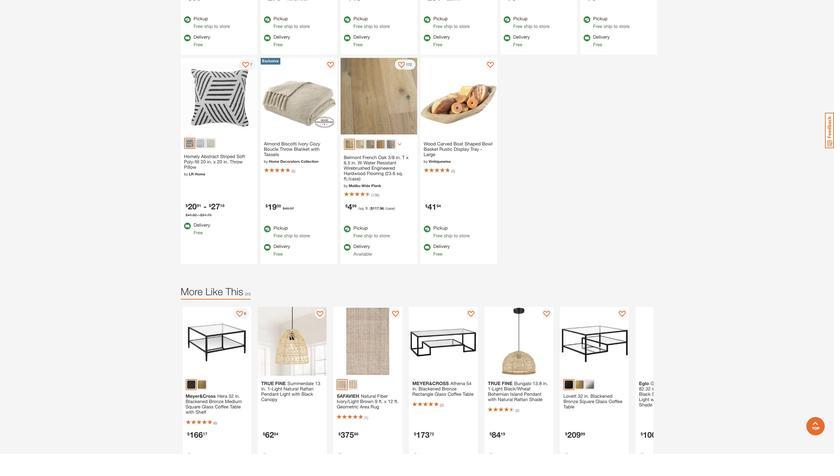 Task type: describe. For each thing, give the bounding box(es) containing it.
gray / white image
[[196, 139, 204, 148]]

6 inside dropdown button
[[244, 311, 246, 316]]

$ for $ 41 . 82 - $ 51 . 79
[[186, 213, 188, 217]]

( inside the 3 / 20 group
[[365, 416, 365, 420]]

summerdale 13 in. 1-light natural rattan pendant light with black canopy
[[261, 381, 320, 402]]

benecia image
[[356, 140, 364, 148]]

home inside almond biscotti ivory cozy boucle throw blanket with tassels by home decorators collection
[[269, 159, 279, 164]]

bohemian
[[488, 391, 509, 397]]

natural inside summerdale 13 in. 1-light natural rattan pendant light with black canopy
[[284, 386, 299, 392]]

bungalo 13.8 in. 1-light black/wheat bohemian island pendant with natural rattan shade
[[488, 381, 548, 402]]

136
[[372, 193, 379, 197]]

bowl
[[482, 141, 493, 147]]

7 / 20 group
[[634, 307, 707, 454]]

display image for 84
[[544, 311, 550, 318]]

cozy
[[310, 141, 320, 147]]

bronze for meyer&cross
[[209, 399, 224, 404]]

blackened for square
[[591, 393, 613, 399]]

meyer&cross
[[412, 381, 449, 386]]

1
[[365, 416, 367, 420]]

2 for 84
[[517, 408, 519, 413]]

$ 100
[[641, 430, 656, 440]]

$ for $ 100
[[641, 432, 643, 437]]

$ for $ 166 17
[[187, 432, 190, 437]]

14.75
[[671, 381, 682, 386]]

display image for 173
[[468, 311, 475, 318]]

boat
[[454, 141, 463, 147]]

light up canopy
[[272, 386, 282, 392]]

( 2 ) for 84
[[516, 408, 520, 413]]

rug
[[371, 404, 379, 410]]

black inside summerdale 13 in. 1-light natural rattan pendant light with black canopy
[[302, 391, 313, 397]]

blackened bronze image for 'brass' image
[[565, 381, 573, 389]]

3/8
[[388, 154, 395, 160]]

antique brass image
[[198, 381, 206, 389]]

9
[[375, 399, 378, 404]]

newport image
[[387, 140, 395, 148]]

natural inside the bungalo 13.8 in. 1-light black/wheat bohemian island pendant with natural rattan shade
[[498, 397, 513, 402]]

carved
[[437, 141, 452, 147]]

fine for natural
[[275, 381, 286, 386]]

glass for square
[[596, 399, 608, 404]]

shade inside the bungalo 13.8 in. 1-light black/wheat bohemian island pendant with natural rattan shade
[[529, 397, 543, 402]]

96
[[380, 206, 384, 211]]

belmont french oak 3/8 in. t x 6.5 in. w water resistant wirebrushed engineered hardwood flooring (23.6 sq. ft./case) link
[[344, 153, 414, 183]]

79
[[207, 213, 212, 217]]

true for summerdale 13 in. 1-light natural rattan pendant light with black canopy
[[261, 381, 274, 386]]

x inside "natural fiber ivory/light brown 9 ft. x 12 ft. geometric area rug"
[[384, 399, 387, 404]]

dome
[[680, 397, 692, 402]]

pendant inside the bungalo 13.8 in. 1-light black/wheat bohemian island pendant with natural rattan shade
[[524, 391, 542, 397]]

collection
[[301, 159, 319, 164]]

display
[[454, 146, 469, 152]]

flooring
[[367, 170, 384, 176]]

1 available shipping image from the left
[[184, 35, 191, 41]]

pillow
[[184, 164, 196, 170]]

delivery available
[[354, 244, 372, 257]]

97
[[290, 206, 294, 211]]

athena 54 in. blackened bronze rectangle glass coffee table
[[412, 381, 474, 397]]

( 2 ) for 173
[[440, 403, 444, 407]]

meyer&cross
[[186, 393, 216, 399]]

( inside 1 / 20 group
[[213, 421, 214, 425]]

rustic
[[440, 146, 453, 152]]

( inside 4 / 20 group
[[440, 403, 441, 407]]

$ 19 00 $ 49 . 97
[[266, 202, 294, 212]]

72
[[430, 432, 434, 437]]

plank
[[371, 183, 381, 188]]

) down plank at the left top of the page
[[379, 193, 379, 197]]

bronze inside lovett 32 in. blackened bronze square glass coffee table
[[564, 399, 578, 404]]

homely
[[184, 154, 200, 159]]

more
[[181, 286, 203, 297]]

tan / white image
[[206, 139, 215, 148]]

throw inside almond biscotti ivory cozy boucle throw blanket with tassels by home decorators collection
[[280, 146, 293, 152]]

available
[[354, 251, 372, 257]]

rattan inside the bungalo 13.8 in. 1-light black/wheat bohemian island pendant with natural rattan shade
[[514, 397, 528, 402]]

2 horizontal spatial ft.
[[394, 399, 399, 404]]

t
[[402, 154, 405, 160]]

( inside more like this ( 20 )
[[245, 292, 246, 296]]

. inside $ 4 99 /sq. ft. ( $ 117 . 96 /case )
[[379, 206, 380, 211]]

soft
[[237, 154, 245, 159]]

13.8
[[533, 381, 542, 386]]

almond biscotti ivory cozy boucle throw blanket with tassels image
[[261, 58, 337, 135]]

0 horizontal spatial 19
[[268, 202, 277, 212]]

27
[[211, 202, 220, 211]]

boucle
[[264, 146, 278, 152]]

. inside the $ 19 00 $ 49 . 97
[[289, 206, 290, 211]]

table for athena 54 in. blackened bronze rectangle glass coffee table
[[463, 391, 474, 397]]

hera 32 in. blackened bronze medium square glass coffee table with shelf
[[186, 393, 242, 415]]

light down 82.32
[[639, 397, 650, 402]]

belmont french oak 3/8 in. t x 6.5 in. w water resistant wirebrushed engineered hardwood flooring (23.6 sq. ft./case) by malibu wide plank
[[344, 154, 409, 188]]

$ for $ 209 99
[[565, 432, 568, 437]]

like
[[205, 286, 223, 297]]

375
[[341, 430, 354, 440]]

by inside wood carved boat shaped bowl basket rustic display tray - large by vintiquewise
[[424, 159, 428, 164]]

light right canopy
[[280, 391, 290, 397]]

(23.6
[[385, 170, 395, 176]]

by inside homely abstract striped soft poly-fill 20 in. x 20 in. throw pillow by lr home
[[184, 172, 188, 176]]

rectangle
[[412, 391, 433, 397]]

$ 84 19
[[490, 430, 505, 440]]

100
[[643, 430, 656, 440]]

x inside belmont french oak 3/8 in. t x 6.5 in. w water resistant wirebrushed engineered hardwood flooring (23.6 sq. ft./case) by malibu wide plank
[[406, 154, 409, 160]]

1 vertical spatial 6
[[214, 421, 216, 425]]

3 available for pickup image from the left
[[344, 16, 351, 23]]

brass image
[[576, 381, 584, 389]]

with inside hera 32 in. blackened bronze medium square glass coffee table with shelf
[[186, 409, 194, 415]]

glass inside hera 32 in. blackened bronze medium square glass coffee table with shelf
[[202, 404, 214, 410]]

bungalo 13.8 in. 1-light black/wheat bohemian island pendant with natural rattan shade image
[[485, 307, 554, 376]]

wood carved boat shaped bowl basket rustic display tray - large by vintiquewise
[[424, 141, 493, 164]]

$ for $ 41 94
[[425, 203, 428, 208]]

with inside the bungalo 13.8 in. 1-light black/wheat bohemian island pendant with natural rattan shade
[[488, 397, 497, 402]]

medium
[[225, 399, 242, 404]]

in. inside the bungalo 13.8 in. 1-light black/wheat bohemian island pendant with natural rattan shade
[[543, 381, 548, 386]]

lovett 32 in. blackened bronze square glass coffee table image
[[560, 307, 629, 376]]

172
[[406, 62, 412, 67]]

$ 41 . 82 - $ 51 . 79
[[186, 213, 212, 217]]

display image for natural fiber ivory/light brown 9 ft. x 12 ft. geometric area rug image
[[392, 311, 399, 318]]

this
[[226, 286, 243, 297]]

2 available shipping image from the left
[[424, 35, 430, 41]]

pendant inside summerdale 13 in. 1-light natural rattan pendant light with black canopy
[[261, 391, 279, 397]]

hera
[[217, 393, 227, 399]]

lovett
[[564, 393, 577, 399]]

with inside almond biscotti ivory cozy boucle throw blanket with tassels by home decorators collection
[[311, 146, 320, 152]]

almond
[[264, 141, 280, 147]]

fine for black/wheat
[[502, 381, 513, 386]]

almond biscotti ivory cozy boucle throw blanket with tassels link
[[264, 140, 334, 159]]

black/wheat
[[504, 386, 531, 392]]

natural inside "natural fiber ivory/light brown 9 ft. x 12 ft. geometric area rug"
[[361, 393, 376, 399]]

h
[[658, 386, 662, 392]]

) inside more like this ( 20 )
[[250, 292, 251, 296]]

7
[[250, 62, 252, 67]]

) inside 5 / 20 group
[[519, 408, 520, 413]]

$ for $ 375 98
[[339, 432, 341, 437]]

166
[[190, 430, 203, 440]]

1 horizontal spatial -
[[203, 202, 207, 211]]

ft. inside $ 4 99 /sq. ft. ( $ 117 . 96 /case )
[[366, 206, 369, 211]]

209
[[568, 430, 581, 440]]

6 / 20 group
[[559, 307, 631, 454]]

avalon image
[[366, 140, 375, 148]]

geometric
[[337, 404, 359, 410]]

4 available for pickup image from the left
[[504, 16, 510, 23]]

black and white image
[[185, 139, 194, 148]]

2 for 173
[[441, 403, 443, 407]]

x inside homely abstract striped soft poly-fill 20 in. x 20 in. throw pillow by lr home
[[213, 159, 216, 165]]

$ for $ 173 72
[[414, 432, 416, 437]]

safavieh
[[337, 393, 359, 399]]

99 for 4
[[352, 203, 357, 208]]

display image inside 7 dropdown button
[[243, 62, 249, 69]]

wide
[[362, 183, 370, 188]]

engineered
[[372, 165, 395, 171]]

1 available for pickup image from the left
[[184, 16, 191, 23]]

173
[[416, 430, 430, 440]]

square inside hera 32 in. blackened bronze medium square glass coffee table with shelf
[[186, 404, 201, 410]]

$ for $ 62 84
[[263, 432, 265, 437]]

coffee for athena 54 in. blackened bronze rectangle glass coffee table
[[448, 391, 462, 397]]

glyneath 14.75 in. w x 82.32 in. h 1-light structured black standard pendant light with bamboo dome shade
[[639, 381, 701, 408]]

brown
[[360, 399, 374, 404]]

blanket
[[294, 146, 310, 152]]

( down plank at the left top of the page
[[372, 193, 372, 197]]

display image inside 6 dropdown button
[[237, 311, 243, 318]]

display image for 209
[[619, 311, 626, 318]]

athena
[[451, 381, 465, 386]]

light inside the bungalo 13.8 in. 1-light black/wheat bohemian island pendant with natural rattan shade
[[492, 386, 503, 392]]

with inside summerdale 13 in. 1-light natural rattan pendant light with black canopy
[[292, 391, 300, 397]]

athena 54 in. blackened bronze rectangle glass coffee table image
[[409, 307, 478, 376]]

coffee for lovett 32 in. blackened bronze square glass coffee table
[[609, 399, 623, 404]]

structured
[[679, 386, 701, 392]]

coffee inside hera 32 in. blackened bronze medium square glass coffee table with shelf
[[215, 404, 229, 410]]

$ 209 99
[[565, 430, 585, 440]]

in. inside lovett 32 in. blackened bronze square glass coffee table
[[584, 393, 589, 399]]

lovett 32 in. blackened bronze square glass coffee table
[[564, 393, 623, 410]]

54
[[467, 381, 472, 386]]

blackened for medium
[[186, 399, 208, 404]]

glyneath
[[651, 381, 669, 386]]

3 / 20 group
[[332, 307, 404, 454]]



Task type: locate. For each thing, give the bounding box(es) containing it.
32 right lovett
[[578, 393, 583, 399]]

ivory/light brown image
[[338, 381, 347, 389]]

x inside glyneath 14.75 in. w x 82.32 in. h 1-light structured black standard pendant light with bamboo dome shade
[[695, 381, 698, 386]]

blackened down satin nickel image
[[591, 393, 613, 399]]

with down summerdale at the left of page
[[292, 391, 300, 397]]

display image inside '172' dropdown button
[[398, 62, 405, 69]]

display image
[[243, 62, 249, 69], [398, 62, 405, 69], [487, 62, 494, 69], [317, 311, 324, 318], [392, 311, 399, 318]]

ft.
[[366, 206, 369, 211], [379, 399, 383, 404], [394, 399, 399, 404]]

) inside 1 / 20 group
[[216, 421, 217, 425]]

ft. right /sq.
[[366, 206, 369, 211]]

0 horizontal spatial 6
[[214, 421, 216, 425]]

w left water
[[358, 160, 362, 165]]

- right tray
[[480, 146, 482, 152]]

true inside 5 / 20 group
[[488, 381, 501, 386]]

3 1- from the left
[[663, 386, 667, 392]]

ivory/beige image
[[349, 381, 357, 389]]

1 vertical spatial 99
[[581, 432, 585, 437]]

light up bamboo
[[667, 386, 678, 392]]

true fine
[[261, 381, 286, 386], [488, 381, 513, 386]]

x right "t"
[[406, 154, 409, 160]]

1 horizontal spatial true fine
[[488, 381, 513, 386]]

/sq.
[[358, 206, 365, 211]]

by inside almond biscotti ivory cozy boucle throw blanket with tassels by home decorators collection
[[264, 159, 268, 164]]

eglo
[[639, 381, 649, 386]]

( 5 ) for $
[[292, 169, 295, 173]]

home down tassels
[[269, 159, 279, 164]]

1 true fine from the left
[[261, 381, 286, 386]]

tassels
[[264, 152, 279, 157]]

1 horizontal spatial ( 2 )
[[516, 408, 520, 413]]

french
[[363, 154, 377, 160]]

0 horizontal spatial 1-
[[267, 386, 272, 392]]

1 fine from the left
[[275, 381, 286, 386]]

summerdale
[[288, 381, 314, 386]]

) inside the 3 / 20 group
[[367, 416, 368, 420]]

fine up canopy
[[275, 381, 286, 386]]

$ inside $ 166 17
[[187, 432, 190, 437]]

$ for $ 4 99 /sq. ft. ( $ 117 . 96 /case )
[[346, 203, 348, 208]]

black inside glyneath 14.75 in. w x 82.32 in. h 1-light structured black standard pendant light with bamboo dome shade
[[639, 391, 651, 397]]

square down satin nickel image
[[580, 399, 594, 404]]

1 horizontal spatial blackened bronze image
[[565, 381, 573, 389]]

) down island
[[519, 408, 520, 413]]

summerdale 13 in. 1-light natural rattan pendant light with black canopy image
[[258, 307, 327, 376]]

ft. right 12
[[394, 399, 399, 404]]

) down hera 32 in. blackened bronze medium square glass coffee table with shelf
[[216, 421, 217, 425]]

0 horizontal spatial blackened
[[186, 399, 208, 404]]

to
[[214, 23, 218, 29], [294, 23, 298, 29], [374, 23, 378, 29], [454, 23, 458, 29], [534, 23, 538, 29], [614, 23, 618, 29], [294, 233, 298, 239], [374, 233, 378, 239], [454, 233, 458, 239]]

shade down 82.32
[[639, 402, 653, 408]]

poly-
[[184, 159, 195, 165]]

0 horizontal spatial square
[[186, 404, 201, 410]]

with right the ivory
[[311, 146, 320, 152]]

hollister image
[[377, 140, 385, 148]]

91
[[197, 203, 201, 208]]

0 horizontal spatial 99
[[352, 203, 357, 208]]

1 horizontal spatial natural
[[361, 393, 376, 399]]

1-
[[267, 386, 272, 392], [488, 386, 492, 392], [663, 386, 667, 392]]

( 5 ) down decorators
[[292, 169, 295, 173]]

1 horizontal spatial bronze
[[442, 386, 457, 392]]

in. inside hera 32 in. blackened bronze medium square glass coffee table with shelf
[[235, 393, 240, 399]]

2 true fine from the left
[[488, 381, 513, 386]]

1 32 from the left
[[229, 393, 234, 399]]

with down h
[[651, 397, 660, 402]]

1 1- from the left
[[267, 386, 272, 392]]

( 2 ) inside 5 / 20 group
[[516, 408, 520, 413]]

2 5 from the left
[[452, 169, 454, 173]]

with inside glyneath 14.75 in. w x 82.32 in. h 1-light structured black standard pendant light with bamboo dome shade
[[651, 397, 660, 402]]

shaped
[[465, 141, 481, 147]]

4 / 20 group
[[407, 307, 480, 454]]

0 horizontal spatial throw
[[230, 159, 243, 165]]

) down area
[[367, 416, 368, 420]]

( down hera 32 in. blackened bronze medium square glass coffee table with shelf
[[213, 421, 214, 425]]

1- right h
[[663, 386, 667, 392]]

2 horizontal spatial -
[[480, 146, 482, 152]]

true fine up canopy
[[261, 381, 286, 386]]

( 2 ) inside 4 / 20 group
[[440, 403, 444, 407]]

1- up canopy
[[267, 386, 272, 392]]

0 vertical spatial ( 2 )
[[440, 403, 444, 407]]

bamboo
[[661, 397, 679, 402]]

homely abstract striped soft poly-fill 20 in. x 20 in. throw pillow link
[[184, 152, 254, 172]]

2 horizontal spatial pendant
[[673, 391, 690, 397]]

1 true from the left
[[261, 381, 274, 386]]

( 136 )
[[372, 193, 379, 197]]

ft. right the 9
[[379, 399, 383, 404]]

5 down decorators
[[292, 169, 295, 173]]

$ inside the $ 62 84
[[263, 432, 265, 437]]

1 horizontal spatial rattan
[[514, 397, 528, 402]]

true up bohemian
[[488, 381, 501, 386]]

0 horizontal spatial 32
[[229, 393, 234, 399]]

by
[[264, 159, 268, 164], [424, 159, 428, 164], [184, 172, 188, 176], [344, 183, 348, 188]]

1 horizontal spatial true
[[488, 381, 501, 386]]

1 / 20 group
[[181, 307, 253, 454]]

rattan down black/wheat on the bottom
[[514, 397, 528, 402]]

throw inside homely abstract striped soft poly-fill 20 in. x 20 in. throw pillow by lr home
[[230, 159, 243, 165]]

1 horizontal spatial ( 5 )
[[451, 169, 455, 173]]

1 blackened bronze image from the left
[[187, 381, 195, 389]]

x left 12
[[384, 399, 387, 404]]

5 down wood carved boat shaped bowl basket rustic display tray - large by vintiquewise
[[452, 169, 454, 173]]

. left /case
[[379, 206, 380, 211]]

rattan inside summerdale 13 in. 1-light natural rattan pendant light with black canopy
[[300, 386, 314, 392]]

0 horizontal spatial ( 5 )
[[292, 169, 295, 173]]

1 vertical spatial ( 2 )
[[516, 408, 520, 413]]

bungalo
[[514, 381, 532, 386]]

2 horizontal spatial 1-
[[663, 386, 667, 392]]

0 horizontal spatial 2
[[441, 403, 443, 407]]

( 2 ) down athena 54 in. blackened bronze rectangle glass coffee table
[[440, 403, 444, 407]]

2 / 20 group
[[256, 307, 329, 454]]

1 horizontal spatial fine
[[502, 381, 513, 386]]

0 horizontal spatial 5
[[292, 169, 295, 173]]

rattan
[[300, 386, 314, 392], [514, 397, 528, 402]]

$ inside $ 209 99
[[565, 432, 568, 437]]

2 horizontal spatial blackened
[[591, 393, 613, 399]]

rattan left 13
[[300, 386, 314, 392]]

2 pendant from the left
[[524, 391, 542, 397]]

2 available for pickup image from the left
[[264, 16, 271, 23]]

1 horizontal spatial square
[[580, 399, 594, 404]]

0 vertical spatial w
[[358, 160, 362, 165]]

coffee inside athena 54 in. blackened bronze rectangle glass coffee table
[[448, 391, 462, 397]]

water
[[363, 160, 376, 165]]

shade down 13.8
[[529, 397, 543, 402]]

( 5 ) for 41
[[451, 169, 455, 173]]

5 available for pickup image from the left
[[584, 16, 590, 23]]

1 pendant from the left
[[261, 391, 279, 397]]

fill
[[195, 159, 199, 165]]

bronze left 54 on the right of the page
[[442, 386, 457, 392]]

1 horizontal spatial 19
[[501, 432, 505, 437]]

$ inside $ 100
[[641, 432, 643, 437]]

0 horizontal spatial glass
[[202, 404, 214, 410]]

satin nickel image
[[586, 381, 594, 389]]

shade inside glyneath 14.75 in. w x 82.32 in. h 1-light structured black standard pendant light with bamboo dome shade
[[639, 402, 653, 408]]

1 horizontal spatial 1-
[[488, 386, 492, 392]]

fine up bohemian
[[502, 381, 513, 386]]

homely abstract striped soft poly-fill 20 in. x 20 in. throw pillow image
[[181, 58, 257, 135]]

5 for $
[[292, 169, 295, 173]]

natural fiber ivory/light brown 9 ft. x 12 ft. geometric area rug image
[[334, 307, 402, 376]]

) down athena 54 in. blackened bronze rectangle glass coffee table
[[443, 403, 444, 407]]

coffee inside lovett 32 in. blackened bronze square glass coffee table
[[609, 399, 623, 404]]

fine inside 5 / 20 group
[[502, 381, 513, 386]]

2
[[441, 403, 443, 407], [517, 408, 519, 413]]

13
[[315, 381, 320, 386]]

$ for $ 19 00 $ 49 . 97
[[266, 203, 268, 208]]

- right 91
[[203, 202, 207, 211]]

1 horizontal spatial 84
[[492, 430, 501, 440]]

3 pendant from the left
[[673, 391, 690, 397]]

2 ( 5 ) from the left
[[451, 169, 455, 173]]

1 vertical spatial w
[[690, 381, 694, 386]]

1 vertical spatial 19
[[501, 432, 505, 437]]

standard
[[652, 391, 671, 397]]

0 vertical spatial 6
[[244, 311, 246, 316]]

natural down black/wheat on the bottom
[[498, 397, 513, 402]]

1 horizontal spatial 99
[[581, 432, 585, 437]]

0 horizontal spatial fine
[[275, 381, 286, 386]]

0 horizontal spatial bronze
[[209, 399, 224, 404]]

. down the $ 20 91 - $ 27 18
[[206, 213, 207, 217]]

( down wood carved boat shaped bowl basket rustic display tray - large by vintiquewise
[[451, 169, 452, 173]]

square down meyer&cross
[[186, 404, 201, 410]]

- right 82
[[198, 213, 199, 217]]

blackened inside lovett 32 in. blackened bronze square glass coffee table
[[591, 393, 613, 399]]

$ inside the $ 375 98
[[339, 432, 341, 437]]

in. inside athena 54 in. blackened bronze rectangle glass coffee table
[[412, 386, 417, 392]]

glass
[[435, 391, 446, 397], [596, 399, 608, 404], [202, 404, 214, 410]]

32 inside lovett 32 in. blackened bronze square glass coffee table
[[578, 393, 583, 399]]

1 horizontal spatial 41
[[428, 202, 437, 212]]

by inside belmont french oak 3/8 in. t x 6.5 in. w water resistant wirebrushed engineered hardwood flooring (23.6 sq. ft./case) by malibu wide plank
[[344, 183, 348, 188]]

0 horizontal spatial rattan
[[300, 386, 314, 392]]

1 vertical spatial -
[[203, 202, 207, 211]]

- inside wood carved boat shaped bowl basket rustic display tray - large by vintiquewise
[[480, 146, 482, 152]]

true fine for natural
[[261, 381, 286, 386]]

99 inside $ 209 99
[[581, 432, 585, 437]]

homely abstract striped soft poly-fill 20 in. x 20 in. throw pillow by lr home
[[184, 154, 245, 176]]

0 horizontal spatial coffee
[[215, 404, 229, 410]]

0 vertical spatial throw
[[280, 146, 293, 152]]

biscotti
[[281, 141, 297, 147]]

1 horizontal spatial coffee
[[448, 391, 462, 397]]

by down large
[[424, 159, 428, 164]]

1 horizontal spatial 5
[[452, 169, 454, 173]]

1- inside the bungalo 13.8 in. 1-light black/wheat bohemian island pendant with natural rattan shade
[[488, 386, 492, 392]]

by down tassels
[[264, 159, 268, 164]]

1 horizontal spatial shade
[[639, 402, 653, 408]]

0 vertical spatial 2
[[441, 403, 443, 407]]

belmont image
[[345, 140, 354, 148]]

0 horizontal spatial table
[[230, 404, 241, 410]]

19 inside $ 84 19
[[501, 432, 505, 437]]

glass inside lovett 32 in. blackened bronze square glass coffee table
[[596, 399, 608, 404]]

0 vertical spatial 19
[[268, 202, 277, 212]]

. left 51 at the left
[[192, 213, 193, 217]]

1 horizontal spatial 2
[[517, 408, 519, 413]]

blackened for rectangle
[[419, 386, 441, 392]]

( down athena 54 in. blackened bronze rectangle glass coffee table
[[440, 403, 441, 407]]

00
[[277, 203, 281, 208]]

$ for $ 84 19
[[490, 432, 492, 437]]

delivery free
[[194, 34, 210, 47], [274, 34, 290, 47], [354, 34, 370, 47], [433, 34, 450, 47], [513, 34, 530, 47], [593, 34, 610, 47], [194, 222, 210, 236], [274, 244, 290, 257], [433, 244, 450, 257]]

99 for 209
[[581, 432, 585, 437]]

black down eglo
[[639, 391, 651, 397]]

41
[[428, 202, 437, 212], [188, 213, 192, 217]]

2 down athena 54 in. blackened bronze rectangle glass coffee table
[[441, 403, 443, 407]]

82.32
[[639, 386, 651, 392]]

( down decorators
[[292, 169, 292, 173]]

$ 41 94
[[425, 202, 441, 212]]

pickup
[[194, 16, 208, 21], [274, 16, 288, 21], [354, 16, 368, 21], [433, 16, 448, 21], [513, 16, 528, 21], [593, 16, 608, 21], [274, 225, 288, 231], [354, 225, 368, 231], [433, 225, 448, 231]]

wood carved boat shaped bowl basket rustic display tray - large link
[[424, 140, 494, 159]]

) right this
[[250, 292, 251, 296]]

( 5 ) down wood carved boat shaped bowl basket rustic display tray - large by vintiquewise
[[451, 169, 455, 173]]

1 horizontal spatial 6
[[244, 311, 246, 316]]

99 inside $ 4 99 /sq. ft. ( $ 117 . 96 /case )
[[352, 203, 357, 208]]

0 horizontal spatial true fine
[[261, 381, 286, 386]]

store
[[220, 23, 230, 29], [300, 23, 310, 29], [379, 23, 390, 29], [459, 23, 470, 29], [539, 23, 550, 29], [619, 23, 630, 29], [300, 233, 310, 239], [379, 233, 390, 239], [459, 233, 470, 239]]

32 right hera
[[229, 393, 234, 399]]

bronze for meyer&cross
[[442, 386, 457, 392]]

true fine up bohemian
[[488, 381, 513, 386]]

94
[[437, 203, 441, 208]]

true fine for black/wheat
[[488, 381, 513, 386]]

( 2 )
[[440, 403, 444, 407], [516, 408, 520, 413]]

0 horizontal spatial home
[[195, 172, 205, 176]]

1 horizontal spatial table
[[463, 391, 474, 397]]

0 horizontal spatial w
[[358, 160, 362, 165]]

2 vertical spatial -
[[198, 213, 199, 217]]

area
[[360, 404, 369, 410]]

w inside belmont french oak 3/8 in. t x 6.5 in. w water resistant wirebrushed engineered hardwood flooring (23.6 sq. ft./case) by malibu wide plank
[[358, 160, 362, 165]]

in.
[[396, 154, 401, 160], [207, 159, 212, 165], [224, 159, 228, 165], [352, 160, 357, 165], [543, 381, 548, 386], [684, 381, 689, 386], [261, 386, 266, 392], [412, 386, 417, 392], [652, 386, 657, 392], [235, 393, 240, 399], [584, 393, 589, 399]]

1 vertical spatial rattan
[[514, 397, 528, 402]]

) inside $ 4 99 /sq. ft. ( $ 117 . 96 /case )
[[394, 206, 395, 211]]

1 black from the left
[[302, 391, 313, 397]]

7 button
[[239, 60, 256, 70]]

bronze inside hera 32 in. blackened bronze medium square glass coffee table with shelf
[[209, 399, 224, 404]]

display image inside 2 / 20 'group'
[[317, 311, 324, 318]]

2 true from the left
[[488, 381, 501, 386]]

home inside homely abstract striped soft poly-fill 20 in. x 20 in. throw pillow by lr home
[[195, 172, 205, 176]]

1 horizontal spatial blackened
[[419, 386, 441, 392]]

tray
[[471, 146, 479, 152]]

( inside 5 / 20 group
[[516, 408, 517, 413]]

1- inside summerdale 13 in. 1-light natural rattan pendant light with black canopy
[[267, 386, 272, 392]]

41 for $ 41 . 82 - $ 51 . 79
[[188, 213, 192, 217]]

1 horizontal spatial available shipping image
[[424, 35, 430, 41]]

1 vertical spatial throw
[[230, 159, 243, 165]]

1 5 from the left
[[292, 169, 295, 173]]

hera 32 in. blackened bronze medium square glass coffee table with shelf image
[[182, 307, 251, 376]]

0 horizontal spatial ft.
[[366, 206, 369, 211]]

w inside glyneath 14.75 in. w x 82.32 in. h 1-light structured black standard pendant light with bamboo dome shade
[[690, 381, 694, 386]]

1 vertical spatial 41
[[188, 213, 192, 217]]

true fine inside 2 / 20 'group'
[[261, 381, 286, 386]]

12
[[388, 399, 393, 404]]

2 down island
[[517, 408, 519, 413]]

0 horizontal spatial 41
[[188, 213, 192, 217]]

. right 00
[[289, 206, 290, 211]]

0 horizontal spatial black
[[302, 391, 313, 397]]

32 for hera
[[229, 393, 234, 399]]

blackened bronze image
[[187, 381, 195, 389], [565, 381, 573, 389]]

true up canopy
[[261, 381, 274, 386]]

6.5
[[344, 160, 350, 165]]

84 inside the $ 62 84
[[274, 432, 279, 437]]

0 horizontal spatial shade
[[529, 397, 543, 402]]

51
[[202, 213, 206, 217]]

1- for bungalo 13.8 in. 1-light black/wheat bohemian island pendant with natural rattan shade
[[488, 386, 492, 392]]

18
[[220, 203, 225, 208]]

glyneath 14.75 in. w x 82.32 in. h 1-light structured black standard pendant light with bamboo dome shade image
[[636, 307, 705, 376]]

more like this ( 20 )
[[181, 286, 251, 297]]

1 horizontal spatial black
[[639, 391, 651, 397]]

glass for rectangle
[[435, 391, 446, 397]]

1 vertical spatial home
[[195, 172, 205, 176]]

blackened left athena
[[419, 386, 441, 392]]

$ inside '$ 173 72'
[[414, 432, 416, 437]]

by left malibu
[[344, 183, 348, 188]]

available for pickup image
[[424, 16, 430, 23], [264, 226, 271, 233], [344, 226, 351, 233], [424, 226, 430, 233]]

2 inside group
[[441, 403, 443, 407]]

1 horizontal spatial ft.
[[379, 399, 383, 404]]

table inside lovett 32 in. blackened bronze square glass coffee table
[[564, 404, 575, 410]]

2 black from the left
[[639, 391, 651, 397]]

) down decorators
[[295, 169, 295, 173]]

) inside 4 / 20 group
[[443, 403, 444, 407]]

ivory
[[298, 141, 308, 147]]

table for lovett 32 in. blackened bronze square glass coffee table
[[564, 404, 575, 410]]

20 inside more like this ( 20 )
[[246, 292, 250, 296]]

sq.
[[397, 170, 403, 176]]

1- right 54 on the right of the page
[[488, 386, 492, 392]]

glass inside athena 54 in. blackened bronze rectangle glass coffee table
[[435, 391, 446, 397]]

fine inside 2 / 20 'group'
[[275, 381, 286, 386]]

0 horizontal spatial -
[[198, 213, 199, 217]]

$ inside $ 84 19
[[490, 432, 492, 437]]

blackened bronze image left 'brass' image
[[565, 381, 573, 389]]

) down wood carved boat shaped bowl basket rustic display tray - large by vintiquewise
[[454, 169, 455, 173]]

0 vertical spatial home
[[269, 159, 279, 164]]

throw up decorators
[[280, 146, 293, 152]]

hardwood
[[344, 170, 366, 176]]

blackened bronze image left antique brass image
[[187, 381, 195, 389]]

41 for $ 41 94
[[428, 202, 437, 212]]

1 horizontal spatial 32
[[578, 393, 583, 399]]

32 for lovett
[[578, 393, 583, 399]]

1 ( 5 ) from the left
[[292, 169, 295, 173]]

belmont french oak 3/8 in. t x 6.5 in. w water resistant wirebrushed engineered hardwood flooring (23.6 sq. ft./case) image
[[341, 58, 417, 135]]

natural up area
[[361, 393, 376, 399]]

delivery inside "delivery available"
[[354, 244, 370, 249]]

almond biscotti ivory cozy boucle throw blanket with tassels by home decorators collection
[[264, 141, 320, 164]]

malibu
[[349, 183, 361, 188]]

x left striped at the left top
[[213, 159, 216, 165]]

0 horizontal spatial true
[[261, 381, 274, 386]]

pendant
[[261, 391, 279, 397], [524, 391, 542, 397], [673, 391, 690, 397]]

display image for summerdale 13 in. 1-light natural rattan pendant light with black canopy image
[[317, 311, 324, 318]]

table inside athena 54 in. blackened bronze rectangle glass coffee table
[[463, 391, 474, 397]]

5 / 20 group
[[483, 307, 555, 454]]

pickup free ship to store
[[194, 16, 230, 29], [274, 16, 310, 29], [354, 16, 390, 29], [433, 16, 470, 29], [513, 16, 550, 29], [593, 16, 630, 29], [274, 225, 310, 239], [354, 225, 390, 239], [433, 225, 470, 239]]

2 inside group
[[517, 408, 519, 413]]

home right lr
[[195, 172, 205, 176]]

82
[[193, 213, 197, 217]]

2 horizontal spatial bronze
[[564, 399, 578, 404]]

natural fiber ivory/light brown 9 ft. x 12 ft. geometric area rug
[[337, 393, 399, 410]]

$ for $ 20 91 - $ 27 18
[[186, 203, 188, 208]]

available shipping image
[[264, 35, 271, 41], [344, 35, 351, 41], [504, 35, 510, 41], [584, 35, 590, 41], [184, 223, 191, 230], [264, 244, 271, 251], [344, 244, 351, 251], [424, 244, 430, 251]]

true inside 2 / 20 'group'
[[261, 381, 274, 386]]

$ 173 72
[[414, 430, 434, 440]]

2 horizontal spatial table
[[564, 404, 575, 410]]

1- inside glyneath 14.75 in. w x 82.32 in. h 1-light structured black standard pendant light with bamboo dome shade
[[663, 386, 667, 392]]

light
[[272, 386, 282, 392], [492, 386, 503, 392], [667, 386, 678, 392], [280, 391, 290, 397], [639, 397, 650, 402]]

( left 117
[[370, 206, 371, 211]]

0 horizontal spatial pendant
[[261, 391, 279, 397]]

true for bungalo 13.8 in. 1-light black/wheat bohemian island pendant with natural rattan shade
[[488, 381, 501, 386]]

$ 62 84
[[263, 430, 279, 440]]

( down area
[[365, 416, 365, 420]]

0 vertical spatial 41
[[428, 202, 437, 212]]

) right 96
[[394, 206, 395, 211]]

feedback link image
[[825, 113, 834, 149]]

wood carved boat shaped bowl basket rustic display tray - large image
[[420, 58, 497, 135]]

black
[[302, 391, 313, 397], [639, 391, 651, 397]]

1 vertical spatial 2
[[517, 408, 519, 413]]

resistant
[[377, 160, 396, 165]]

bronze down 'brass' image
[[564, 399, 578, 404]]

w right 14.75
[[690, 381, 694, 386]]

0 horizontal spatial ( 2 )
[[440, 403, 444, 407]]

bronze inside athena 54 in. blackened bronze rectangle glass coffee table
[[442, 386, 457, 392]]

1 horizontal spatial throw
[[280, 146, 293, 152]]

49
[[285, 206, 289, 211]]

0 horizontal spatial blackened bronze image
[[187, 381, 195, 389]]

1 horizontal spatial glass
[[435, 391, 446, 397]]

blackened up shelf
[[186, 399, 208, 404]]

canopy
[[261, 397, 278, 402]]

1 horizontal spatial home
[[269, 159, 279, 164]]

0 horizontal spatial 84
[[274, 432, 279, 437]]

with left island
[[488, 397, 497, 402]]

pendant inside glyneath 14.75 in. w x 82.32 in. h 1-light structured black standard pendant light with bamboo dome shade
[[673, 391, 690, 397]]

2 horizontal spatial coffee
[[609, 399, 623, 404]]

1 horizontal spatial pendant
[[524, 391, 542, 397]]

with left shelf
[[186, 409, 194, 415]]

black down summerdale at the left of page
[[302, 391, 313, 397]]

6 button
[[233, 309, 250, 319]]

square inside lovett 32 in. blackened bronze square glass coffee table
[[580, 399, 594, 404]]

available for pickup image
[[184, 16, 191, 23], [264, 16, 271, 23], [344, 16, 351, 23], [504, 16, 510, 23], [584, 16, 590, 23]]

blackened inside athena 54 in. blackened bronze rectangle glass coffee table
[[419, 386, 441, 392]]

2 1- from the left
[[488, 386, 492, 392]]

lr
[[189, 172, 194, 176]]

x right 14.75
[[695, 381, 698, 386]]

bronze left medium
[[209, 399, 224, 404]]

5
[[292, 169, 295, 173], [452, 169, 454, 173]]

17
[[203, 432, 207, 437]]

2 32 from the left
[[578, 393, 583, 399]]

$ 375 98
[[339, 430, 359, 440]]

( inside $ 4 99 /sq. ft. ( $ 117 . 96 /case )
[[370, 206, 371, 211]]

blackened bronze image for antique brass image
[[187, 381, 195, 389]]

0 horizontal spatial available shipping image
[[184, 35, 191, 41]]

by left lr
[[184, 172, 188, 176]]

$ 4 99 /sq. ft. ( $ 117 . 96 /case )
[[346, 202, 395, 212]]

( 2 ) down island
[[516, 408, 520, 413]]

available shipping image
[[184, 35, 191, 41], [424, 35, 430, 41]]

0 horizontal spatial natural
[[284, 386, 299, 392]]

natural left 13
[[284, 386, 299, 392]]

light left island
[[492, 386, 503, 392]]

1- for summerdale 13 in. 1-light natural rattan pendant light with black canopy
[[267, 386, 272, 392]]

display image for wood carved boat shaped bowl basket rustic display tray - large image
[[487, 62, 494, 69]]

( right this
[[245, 292, 246, 296]]

true fine inside 5 / 20 group
[[488, 381, 513, 386]]

0 vertical spatial rattan
[[300, 386, 314, 392]]

2 blackened bronze image from the left
[[565, 381, 573, 389]]

32 inside hera 32 in. blackened bronze medium square glass coffee table with shelf
[[229, 393, 234, 399]]

5 for 41
[[452, 169, 454, 173]]

display image
[[327, 62, 334, 69], [237, 311, 243, 318], [468, 311, 475, 318], [544, 311, 550, 318], [619, 311, 626, 318]]

( down island
[[516, 408, 517, 413]]

2 fine from the left
[[502, 381, 513, 386]]

ship
[[204, 23, 213, 29], [284, 23, 293, 29], [364, 23, 373, 29], [444, 23, 453, 29], [524, 23, 533, 29], [604, 23, 613, 29], [284, 233, 293, 239], [364, 233, 373, 239], [444, 233, 453, 239]]

0 vertical spatial 99
[[352, 203, 357, 208]]

0 vertical spatial -
[[480, 146, 482, 152]]

true
[[261, 381, 274, 386], [488, 381, 501, 386]]

blackened inside hera 32 in. blackened bronze medium square glass coffee table with shelf
[[186, 399, 208, 404]]

84 inside 5 / 20 group
[[492, 430, 501, 440]]

throw right "abstract"
[[230, 159, 243, 165]]

2 horizontal spatial natural
[[498, 397, 513, 402]]

$ inside the $ 41 94
[[425, 203, 428, 208]]

2 horizontal spatial glass
[[596, 399, 608, 404]]

table inside hera 32 in. blackened bronze medium square glass coffee table with shelf
[[230, 404, 241, 410]]

in. inside summerdale 13 in. 1-light natural rattan pendant light with black canopy
[[261, 386, 266, 392]]

1 horizontal spatial w
[[690, 381, 694, 386]]



Task type: vqa. For each thing, say whether or not it's contained in the screenshot.
2 / 20 group's display icon
yes



